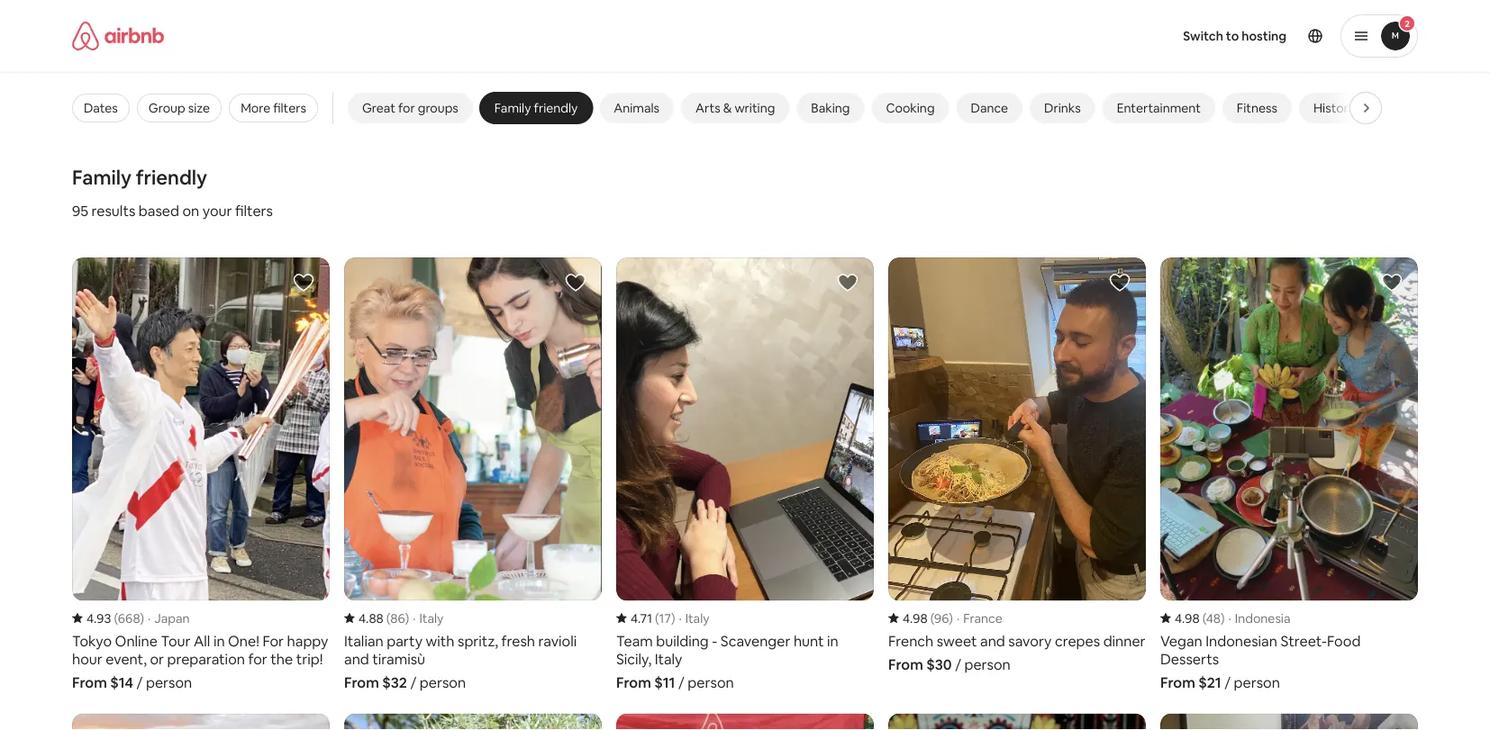 Task type: locate. For each thing, give the bounding box(es) containing it.
0 horizontal spatial 4.98
[[903, 610, 928, 627]]

· italy
[[413, 610, 444, 627], [679, 610, 710, 627]]

0 horizontal spatial family friendly
[[72, 164, 207, 190]]

from left $11
[[616, 674, 651, 692]]

filters right more
[[273, 100, 306, 116]]

4.71
[[631, 610, 652, 627]]

dates button
[[72, 94, 130, 123]]

save this experience image
[[293, 272, 314, 294], [1109, 272, 1131, 294], [1381, 272, 1403, 294], [293, 728, 314, 731], [837, 728, 859, 731]]

/ inside vegan indonesian street-food desserts group
[[1225, 674, 1231, 692]]

( inside tokyo online tour all in one! for happy hour event, or preparation for the trip! group
[[114, 610, 118, 627]]

1 horizontal spatial family friendly
[[495, 100, 578, 116]]

history
[[1314, 100, 1356, 116]]

)
[[140, 610, 144, 627], [405, 610, 409, 627], [671, 610, 675, 627], [949, 610, 953, 627], [1221, 610, 1225, 627]]

3 ) from the left
[[671, 610, 675, 627]]

from $11 / person
[[616, 674, 734, 692]]

from left $14
[[72, 674, 107, 692]]

· right 96
[[957, 610, 960, 627]]

person inside italian party with spritz, fresh ravioli and tiramisù group
[[420, 674, 466, 692]]

indonesia
[[1235, 610, 1291, 627]]

2 ) from the left
[[405, 610, 409, 627]]

person right $11
[[688, 674, 734, 692]]

person inside tokyo online tour all in one! for happy hour event, or preparation for the trip! group
[[146, 674, 192, 692]]

) right 4.71
[[671, 610, 675, 627]]

from inside french sweet and savory crepes dinner group
[[888, 656, 923, 674]]

0 horizontal spatial friendly
[[136, 164, 207, 190]]

4.98 for $21
[[1175, 610, 1200, 627]]

4.98 left 48
[[1175, 610, 1200, 627]]

5 ( from the left
[[1203, 610, 1206, 627]]

from inside team building - scavenger hunt in sicily, italy group
[[616, 674, 651, 692]]

1 vertical spatial filters
[[235, 201, 273, 220]]

) left · france on the bottom
[[949, 610, 953, 627]]

from
[[888, 656, 923, 674], [72, 674, 107, 692], [344, 674, 379, 692], [616, 674, 651, 692], [1161, 674, 1196, 692]]

) left · indonesia
[[1221, 610, 1225, 627]]

0 vertical spatial family friendly
[[495, 100, 578, 116]]

france
[[963, 610, 1003, 627]]

$30
[[927, 656, 952, 674]]

&
[[723, 100, 732, 116], [1358, 100, 1367, 116]]

italy for from $11
[[685, 610, 710, 627]]

4 ) from the left
[[949, 610, 953, 627]]

save this experience image
[[565, 272, 587, 294], [837, 272, 859, 294], [565, 728, 587, 731], [1109, 728, 1131, 731], [1381, 728, 1403, 731]]

1 · from the left
[[148, 610, 151, 627]]

from $30 / person
[[888, 656, 1011, 674]]

rating 4.98 out of 5; 48 reviews image
[[1161, 610, 1225, 627]]

$21
[[1199, 674, 1222, 692]]

/ for from $32
[[410, 674, 417, 692]]

· inside vegan indonesian street-food desserts group
[[1229, 610, 1232, 627]]

vegan indonesian street-food desserts group
[[1161, 258, 1418, 692]]

( right 4.71
[[655, 610, 659, 627]]

family
[[495, 100, 531, 116], [72, 164, 132, 190]]

person inside vegan indonesian street-food desserts group
[[1234, 674, 1280, 692]]

· right 17
[[679, 610, 682, 627]]

from inside tokyo online tour all in one! for happy hour event, or preparation for the trip! group
[[72, 674, 107, 692]]

· right 668
[[148, 610, 151, 627]]

& right arts at the top left of the page
[[723, 100, 732, 116]]

family inside button
[[495, 100, 531, 116]]

) inside french sweet and savory crepes dinner group
[[949, 610, 953, 627]]

/
[[955, 656, 961, 674], [137, 674, 143, 692], [410, 674, 417, 692], [679, 674, 685, 692], [1225, 674, 1231, 692]]

person for from $14 / person
[[146, 674, 192, 692]]

animals button
[[600, 93, 674, 123]]

more filters button
[[229, 94, 318, 123]]

1 horizontal spatial friendly
[[534, 100, 578, 116]]

size
[[188, 100, 210, 116]]

( up the $30 on the right of page
[[931, 610, 935, 627]]

) left the · japan
[[140, 610, 144, 627]]

4 · from the left
[[957, 610, 960, 627]]

/ for from $21
[[1225, 674, 1231, 692]]

1 horizontal spatial italy
[[685, 610, 710, 627]]

( inside italian party with spritz, fresh ravioli and tiramisù group
[[386, 610, 390, 627]]

from $21 / person
[[1161, 674, 1280, 692]]

0 horizontal spatial &
[[723, 100, 732, 116]]

) for from $30
[[949, 610, 953, 627]]

4.98
[[903, 610, 928, 627], [1175, 610, 1200, 627]]

2 4.98 from the left
[[1175, 610, 1200, 627]]

· right the 86
[[413, 610, 416, 627]]

0 horizontal spatial family
[[72, 164, 132, 190]]

/ inside italian party with spritz, fresh ravioli and tiramisù group
[[410, 674, 417, 692]]

rating 4.98 out of 5; 96 reviews image
[[888, 610, 953, 627]]

1 4.98 from the left
[[903, 610, 928, 627]]

person
[[965, 656, 1011, 674], [146, 674, 192, 692], [420, 674, 466, 692], [688, 674, 734, 692], [1234, 674, 1280, 692]]

4.98 left 96
[[903, 610, 928, 627]]

person inside french sweet and savory crepes dinner group
[[965, 656, 1011, 674]]

from left $21
[[1161, 674, 1196, 692]]

save this experience image inside tokyo online tour all in one! for happy hour event, or preparation for the trip! group
[[293, 272, 314, 294]]

from left the $30 on the right of page
[[888, 656, 923, 674]]

family friendly
[[495, 100, 578, 116], [72, 164, 207, 190]]

2 ( from the left
[[386, 610, 390, 627]]

fitness element
[[1237, 100, 1278, 116]]

switch to hosting
[[1183, 28, 1287, 44]]

save this experience image inside vegan indonesian street-food desserts group
[[1381, 272, 1403, 294]]

from inside italian party with spritz, fresh ravioli and tiramisù group
[[344, 674, 379, 692]]

( inside french sweet and savory crepes dinner group
[[931, 610, 935, 627]]

history & culture
[[1314, 100, 1411, 116]]

· for $11
[[679, 610, 682, 627]]

1 italy from the left
[[419, 610, 444, 627]]

friendly
[[534, 100, 578, 116], [136, 164, 207, 190]]

family right groups
[[495, 100, 531, 116]]

your
[[203, 201, 232, 220]]

5 ) from the left
[[1221, 610, 1225, 627]]

( right 4.88
[[386, 610, 390, 627]]

( left · indonesia
[[1203, 610, 1206, 627]]

great for groups
[[362, 100, 459, 116]]

person right $32
[[420, 674, 466, 692]]

2 italy from the left
[[685, 610, 710, 627]]

1 & from the left
[[723, 100, 732, 116]]

profile element
[[902, 0, 1418, 72]]

· inside italian party with spritz, fresh ravioli and tiramisù group
[[413, 610, 416, 627]]

5 · from the left
[[1229, 610, 1232, 627]]

3 · from the left
[[679, 610, 682, 627]]

4.98 inside vegan indonesian street-food desserts group
[[1175, 610, 1200, 627]]

/ inside french sweet and savory crepes dinner group
[[955, 656, 961, 674]]

more filters
[[241, 100, 306, 116]]

· right 48
[[1229, 610, 1232, 627]]

0 vertical spatial filters
[[273, 100, 306, 116]]

person for from $30 / person
[[965, 656, 1011, 674]]

( for $11
[[655, 610, 659, 627]]

· japan
[[148, 610, 190, 627]]

rating 4.88 out of 5; 86 reviews image
[[344, 610, 409, 627]]

86
[[390, 610, 405, 627]]

filters right your
[[235, 201, 273, 220]]

4 ( from the left
[[931, 610, 935, 627]]

arts & writing button
[[681, 93, 790, 123]]

person for from $11 / person
[[688, 674, 734, 692]]

1 horizontal spatial · italy
[[679, 610, 710, 627]]

) inside italian party with spritz, fresh ravioli and tiramisù group
[[405, 610, 409, 627]]

filters
[[273, 100, 306, 116], [235, 201, 273, 220]]

( inside team building - scavenger hunt in sicily, italy group
[[655, 610, 659, 627]]

1 horizontal spatial 4.98
[[1175, 610, 1200, 627]]

· italy inside italian party with spritz, fresh ravioli and tiramisù group
[[413, 610, 444, 627]]

95 results based on your filters
[[72, 201, 273, 220]]

1 · italy from the left
[[413, 610, 444, 627]]

to
[[1226, 28, 1239, 44]]

save this experience image for from $14 / person
[[293, 272, 314, 294]]

friendly left animals element on the top of the page
[[534, 100, 578, 116]]

) for from $32
[[405, 610, 409, 627]]

· inside french sweet and savory crepes dinner group
[[957, 610, 960, 627]]

person down france
[[965, 656, 1011, 674]]

results
[[92, 201, 135, 220]]

team building - scavenger hunt in sicily, italy group
[[616, 258, 874, 692]]

person right $21
[[1234, 674, 1280, 692]]

·
[[148, 610, 151, 627], [413, 610, 416, 627], [679, 610, 682, 627], [957, 610, 960, 627], [1229, 610, 1232, 627]]

friendly up 95 results based on your filters
[[136, 164, 207, 190]]

/ inside tokyo online tour all in one! for happy hour event, or preparation for the trip! group
[[137, 674, 143, 692]]

save this experience image inside french sweet and savory crepes dinner group
[[1109, 272, 1131, 294]]

/ right $11
[[679, 674, 685, 692]]

( for $21
[[1203, 610, 1206, 627]]

from for from $11 / person
[[616, 674, 651, 692]]

2 & from the left
[[1358, 100, 1367, 116]]

rating 4.71 out of 5; 17 reviews image
[[616, 610, 675, 627]]

( right 4.93
[[114, 610, 118, 627]]

0 horizontal spatial · italy
[[413, 610, 444, 627]]

) right 4.88
[[405, 610, 409, 627]]

1 horizontal spatial family
[[495, 100, 531, 116]]

arts & writing element
[[696, 100, 775, 116]]

japan
[[154, 610, 190, 627]]

) for from $21
[[1221, 610, 1225, 627]]

4.93
[[87, 610, 111, 627]]

) inside vegan indonesian street-food desserts group
[[1221, 610, 1225, 627]]

from $14 / person
[[72, 674, 192, 692]]

48
[[1206, 610, 1221, 627]]

1 horizontal spatial &
[[1358, 100, 1367, 116]]

great for groups button
[[348, 93, 473, 123]]

· inside tokyo online tour all in one! for happy hour event, or preparation for the trip! group
[[148, 610, 151, 627]]

· italy for from $11
[[679, 610, 710, 627]]

0 vertical spatial family
[[495, 100, 531, 116]]

italy inside team building - scavenger hunt in sicily, italy group
[[685, 610, 710, 627]]

· italy right 17
[[679, 610, 710, 627]]

person inside team building - scavenger hunt in sicily, italy group
[[688, 674, 734, 692]]

italy right 17
[[685, 610, 710, 627]]

(
[[114, 610, 118, 627], [386, 610, 390, 627], [655, 610, 659, 627], [931, 610, 935, 627], [1203, 610, 1206, 627]]

1 ( from the left
[[114, 610, 118, 627]]

from for from $30 / person
[[888, 656, 923, 674]]

· france
[[957, 610, 1003, 627]]

fitness
[[1237, 100, 1278, 116]]

& for history
[[1358, 100, 1367, 116]]

from inside vegan indonesian street-food desserts group
[[1161, 674, 1196, 692]]

0 horizontal spatial italy
[[419, 610, 444, 627]]

from for from $21 / person
[[1161, 674, 1196, 692]]

french sweet and savory crepes dinner group
[[888, 258, 1146, 674]]

baking element
[[811, 100, 850, 116]]

& inside "button"
[[1358, 100, 1367, 116]]

person for from $32 / person
[[420, 674, 466, 692]]

/ inside team building - scavenger hunt in sicily, italy group
[[679, 674, 685, 692]]

italy inside italian party with spritz, fresh ravioli and tiramisù group
[[419, 610, 444, 627]]

2 · italy from the left
[[679, 610, 710, 627]]

) inside team building - scavenger hunt in sicily, italy group
[[671, 610, 675, 627]]

1 ) from the left
[[140, 610, 144, 627]]

3 ( from the left
[[655, 610, 659, 627]]

dates
[[84, 100, 118, 116]]

entertainment element
[[1117, 100, 1201, 116]]

/ right $14
[[137, 674, 143, 692]]

more
[[241, 100, 270, 116]]

group
[[148, 100, 185, 116]]

1 vertical spatial friendly
[[136, 164, 207, 190]]

animals
[[614, 100, 660, 116]]

family up results
[[72, 164, 132, 190]]

4.98 inside french sweet and savory crepes dinner group
[[903, 610, 928, 627]]

) inside tokyo online tour all in one! for happy hour event, or preparation for the trip! group
[[140, 610, 144, 627]]

· italy right the 86
[[413, 610, 444, 627]]

/ right the $30 on the right of page
[[955, 656, 961, 674]]

italy
[[419, 610, 444, 627], [685, 610, 710, 627]]

2 · from the left
[[413, 610, 416, 627]]

/ right $32
[[410, 674, 417, 692]]

from left $32
[[344, 674, 379, 692]]

· indonesia
[[1229, 610, 1291, 627]]

person right $14
[[146, 674, 192, 692]]

rating 4.93 out of 5; 668 reviews image
[[72, 610, 144, 627]]

drinks
[[1044, 100, 1081, 116]]

· italy for from $32
[[413, 610, 444, 627]]

4.88
[[359, 610, 384, 627]]

0 horizontal spatial filters
[[235, 201, 273, 220]]

· inside team building - scavenger hunt in sicily, italy group
[[679, 610, 682, 627]]

0 vertical spatial friendly
[[534, 100, 578, 116]]

italy right the 86
[[419, 610, 444, 627]]

& left culture
[[1358, 100, 1367, 116]]

/ right $21
[[1225, 674, 1231, 692]]

& inside button
[[723, 100, 732, 116]]

entertainment
[[1117, 100, 1201, 116]]

· italy inside team building - scavenger hunt in sicily, italy group
[[679, 610, 710, 627]]

dance
[[971, 100, 1008, 116]]

( inside vegan indonesian street-food desserts group
[[1203, 610, 1206, 627]]

1 vertical spatial family
[[72, 164, 132, 190]]

1 horizontal spatial filters
[[273, 100, 306, 116]]



Task type: vqa. For each thing, say whether or not it's contained in the screenshot.
the Italy in the Italian party with spritz, fresh ravioli and tiramisù group
yes



Task type: describe. For each thing, give the bounding box(es) containing it.
4.98 for $30
[[903, 610, 928, 627]]

cooking
[[886, 100, 935, 116]]

drinks button
[[1030, 93, 1095, 123]]

animals element
[[614, 100, 660, 116]]

writing
[[735, 100, 775, 116]]

italy for from $32
[[419, 610, 444, 627]]

cooking element
[[886, 100, 935, 116]]

for
[[398, 100, 415, 116]]

group size button
[[137, 94, 222, 123]]

cooking button
[[872, 93, 949, 123]]

668
[[118, 610, 140, 627]]

) for from $14
[[140, 610, 144, 627]]

fitness button
[[1223, 93, 1292, 123]]

from for from $32 / person
[[344, 674, 379, 692]]

/ for from $11
[[679, 674, 685, 692]]

2 button
[[1341, 14, 1418, 58]]

· for $30
[[957, 610, 960, 627]]

drinks element
[[1044, 100, 1081, 116]]

4.93 ( 668 )
[[87, 610, 144, 627]]

groups
[[418, 100, 459, 116]]

( for $30
[[931, 610, 935, 627]]

friendly inside button
[[534, 100, 578, 116]]

save this experience image inside italian party with spritz, fresh ravioli and tiramisù group
[[565, 272, 587, 294]]

arts
[[696, 100, 721, 116]]

$32
[[382, 674, 407, 692]]

on
[[182, 201, 199, 220]]

& for arts
[[723, 100, 732, 116]]

save this experience image inside team building - scavenger hunt in sicily, italy group
[[837, 272, 859, 294]]

4.98 ( 96 )
[[903, 610, 953, 627]]

from $32 / person
[[344, 674, 466, 692]]

baking
[[811, 100, 850, 116]]

4.88 ( 86 )
[[359, 610, 409, 627]]

switch to hosting link
[[1173, 17, 1298, 55]]

$14
[[110, 674, 133, 692]]

entertainment button
[[1103, 93, 1215, 123]]

family friendly element
[[495, 100, 578, 116]]

history & culture button
[[1299, 93, 1425, 123]]

great for groups element
[[362, 100, 459, 116]]

/ for from $30
[[955, 656, 961, 674]]

based
[[139, 201, 179, 220]]

italian party with spritz, fresh ravioli and tiramisù group
[[344, 258, 602, 692]]

( for $14
[[114, 610, 118, 627]]

( for $32
[[386, 610, 390, 627]]

dance element
[[971, 100, 1008, 116]]

family friendly button
[[480, 93, 592, 123]]

/ for from $14
[[137, 674, 143, 692]]

95
[[72, 201, 88, 220]]

great
[[362, 100, 395, 116]]

17
[[659, 610, 671, 627]]

save this experience image for from $30 / person
[[1109, 272, 1131, 294]]

culture
[[1370, 100, 1411, 116]]

save this experience image for from $21 / person
[[1381, 272, 1403, 294]]

from for from $14 / person
[[72, 674, 107, 692]]

· for $14
[[148, 610, 151, 627]]

filters inside button
[[273, 100, 306, 116]]

history & culture element
[[1314, 100, 1411, 116]]

hosting
[[1242, 28, 1287, 44]]

96
[[935, 610, 949, 627]]

switch
[[1183, 28, 1224, 44]]

· for $21
[[1229, 610, 1232, 627]]

· for $32
[[413, 610, 416, 627]]

$11
[[654, 674, 675, 692]]

group size
[[148, 100, 210, 116]]

) for from $11
[[671, 610, 675, 627]]

person for from $21 / person
[[1234, 674, 1280, 692]]

4.71 ( 17 )
[[631, 610, 675, 627]]

4.98 ( 48 )
[[1175, 610, 1225, 627]]

2
[[1405, 18, 1410, 29]]

family friendly inside button
[[495, 100, 578, 116]]

arts & writing
[[696, 100, 775, 116]]

dance button
[[957, 93, 1023, 123]]

tokyo online tour all in one! for happy hour event, or preparation for the trip! group
[[72, 258, 330, 692]]

baking button
[[797, 93, 865, 123]]

1 vertical spatial family friendly
[[72, 164, 207, 190]]



